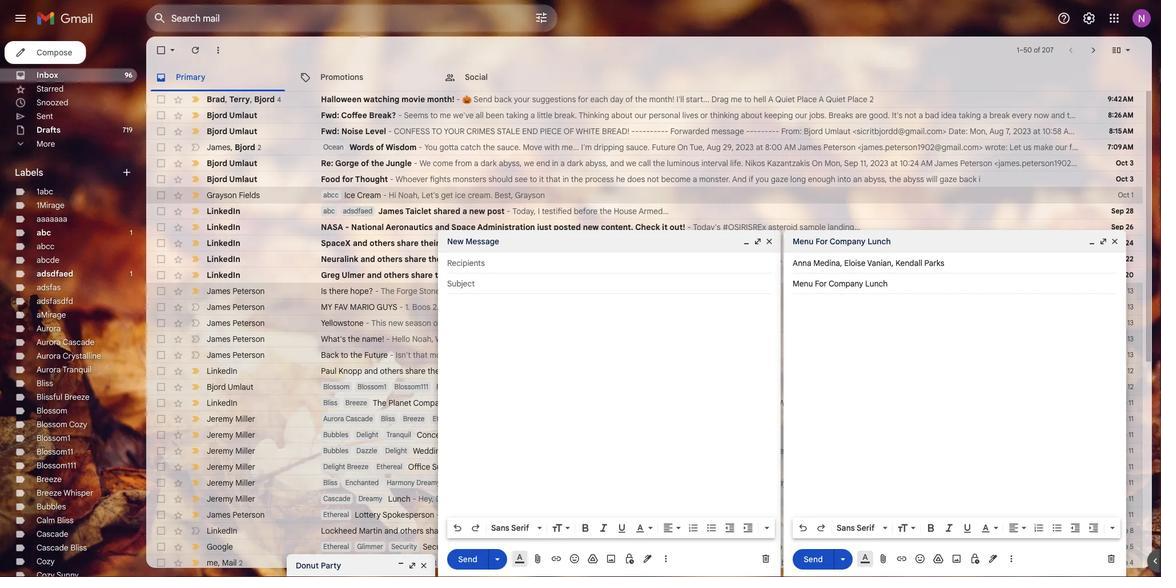 Task type: describe. For each thing, give the bounding box(es) containing it.
that up day!
[[718, 254, 732, 264]]

1 emily from the left
[[799, 478, 818, 488]]

abcc ice cream - hi noah, let's get ice cream. best, grayson
[[323, 190, 545, 200]]

1 heights' from the left
[[890, 478, 920, 488]]

15 row from the top
[[146, 315, 1143, 331]]

2 noise from the left
[[1122, 126, 1143, 136]]

cascade up crystalline
[[63, 338, 94, 348]]

of right day
[[626, 94, 633, 104]]

8 11 from the top
[[1129, 511, 1134, 520]]

for down gorge
[[342, 174, 353, 184]]

jeremy miller for concert tickets
[[207, 430, 255, 440]]

7,
[[1006, 126, 1011, 136]]

1 horizontal spatial your
[[784, 542, 801, 552]]

hello
[[392, 334, 410, 344]]

me left mail
[[207, 558, 218, 568]]

armed…
[[639, 206, 669, 216]]

ethereal up harmony
[[377, 463, 402, 472]]

1 vertical spatial let
[[606, 462, 618, 472]]

to right unable
[[862, 558, 869, 568]]

formatting options toolbar for insert photo within the "menu for company lunch" dialog
[[793, 518, 1121, 539]]

a left little
[[531, 110, 535, 120]]

subject field for minimize image
[[447, 278, 772, 290]]

new up hello
[[388, 318, 403, 328]]

aurora inside "jeremy miller" row
[[323, 415, 344, 424]]

and up the he
[[610, 158, 624, 168]]

jeremy miller for office supplies
[[207, 462, 255, 472]]

blossom111 inside bjord umlaut row
[[394, 383, 428, 392]]

share down back to the future - isn't that movie like 50 years old?
[[405, 366, 426, 376]]

row containing google
[[146, 539, 1161, 555]]

2 vertical spatial linkedin:
[[591, 270, 624, 280]]

2 vertical spatial is
[[828, 558, 833, 568]]

2 about from the left
[[741, 110, 762, 120]]

1 vertical spatial on
[[812, 158, 823, 168]]

0 vertical spatial re:
[[1109, 126, 1120, 136]]

2 vertical spatial 2023
[[870, 158, 889, 168]]

to right back
[[341, 350, 348, 360]]

1 grayson from the left
[[207, 190, 237, 200]]

1 'wuthering from the left
[[848, 478, 888, 488]]

menu for company lunch dialog
[[784, 230, 1126, 577]]

kazantzakis
[[767, 158, 810, 168]]

dialog containing sans serif
[[438, 230, 781, 577]]

0 vertical spatial 2023
[[1013, 126, 1031, 136]]

10 row from the top
[[146, 235, 1143, 251]]

bubbles link
[[37, 502, 66, 512]]

ice
[[455, 190, 466, 200]]

abc inside labels navigation
[[37, 228, 51, 238]]

, left eloise
[[840, 258, 842, 268]]

of left the 207 on the top right of page
[[1034, 46, 1040, 55]]

1 vertical spatial aug
[[707, 142, 721, 152]]

fwd: for fwd: coffee break? - seems to me we've all been taking a little break. thinking about our personal lives or thinking about keeping our jobs. breaks are good. it's not a bad idea taking a break every now and then. i
[[321, 110, 339, 120]]

, up grayson fields
[[231, 142, 233, 152]]

1 horizontal spatial an
[[853, 174, 862, 184]]

1 horizontal spatial message
[[712, 126, 744, 136]]

the up the knopp
[[350, 350, 362, 360]]

0 horizontal spatial mon,
[[825, 158, 842, 168]]

concert
[[417, 430, 446, 440]]

3 row from the top
[[146, 123, 1143, 139]]

know
[[633, 462, 652, 472]]

, right brad
[[250, 94, 252, 104]]

social
[[465, 72, 488, 82]]

0 horizontal spatial or
[[700, 110, 708, 120]]

umlaut for fwd: noise level - confess to your crimes stale end piece of white bread! ---------- forwarded message --------- from: bjord umlaut <sicritbjordd@gmail.com> date: mon, aug 7, 2023 at 10:58 am subject: re: noise
[[229, 126, 257, 136]]

to up email
[[1055, 542, 1062, 552]]

row containing james
[[146, 139, 1143, 155]]

the left 'name!'
[[348, 334, 360, 344]]

read
[[608, 478, 624, 488]]

1 vertical spatial do
[[1064, 542, 1073, 552]]

0 horizontal spatial best,
[[495, 190, 513, 200]]

25 row from the top
[[146, 507, 1143, 523]]

their up the neuralink and others share their thoughts on linkedin
[[421, 238, 439, 248]]

more options image
[[1008, 554, 1015, 565]]

breeze inside "jeremy miller" row
[[403, 415, 425, 424]]

tragic
[[547, 366, 568, 376]]

is there hope? - the forge stone has been lost to maldenia. what more could we do to save alendria?!
[[321, 286, 691, 296]]

trending for trending on linkedin: we're excited to announce that recruitment… ͏ ͏ ͏ ͏ ͏ ͏ ͏ ͏ ͏ ͏ ͏ ͏ ͏ ͏ ͏ ͏ ͏ ͏ ͏ ͏ ͏ ͏ ͏ ͏ ͏ ͏ ͏ ͏ ͏ ͏ ͏ ͏ ͏ ͏ ͏ ͏ ͏ ͏ ͏ ͏ ͏ ͏ ͏ ͏ ͏ ͏ ͏ ͏ ͏ ͏ ͏ ͏ ͏ ͏ ͏ ͏ ͏ ͏ ͏ ͏ ͏ ͏ ͏ ͏ ͏ ͏
[[540, 254, 571, 264]]

on up "lost"
[[486, 254, 496, 264]]

redo ‪(⌘y)‬ image for undo ‪(⌘z)‬ image at the bottom of the page
[[470, 523, 482, 534]]

1 dark from the left
[[481, 158, 497, 168]]

0 horizontal spatial do
[[615, 286, 625, 296]]

aurora crystalline
[[37, 351, 101, 361]]

and up the neuralink
[[353, 238, 368, 248]]

1 vertical spatial wrote:
[[1122, 158, 1145, 168]]

4 13 from the top
[[1128, 335, 1134, 344]]

0 horizontal spatial it
[[539, 174, 544, 184]]

trending now: dna oyj:n älylämmityspalvelu wattinen auttaa… ͏ ͏ ͏ ͏ ͏ ͏ ͏ ͏ ͏ ͏ ͏ ͏ ͏ ͏ ͏ ͏ ͏ ͏ ͏ ͏ ͏ ͏ ͏ ͏ ͏ ͏ ͏ ͏ ͏ ͏ ͏ ͏ ͏ ͏ ͏ ͏ ͏ ͏ ͏ ͏ ͏ ͏ ͏ ͏ ͏ ͏ ͏ ͏ ͏ ͏ ͏ ͏ ͏ ͏ ͏ ͏ ͏ ͏ ͏ ͏ ͏ ͏ ͏ ͏ ͏ ͏ ͏ ͏ ͏ ͏ ͏
[[617, 398, 987, 408]]

1 horizontal spatial is
[[514, 510, 519, 520]]

a left bad
[[919, 110, 923, 120]]

send for the send "button" in "menu for company lunch" dialog
[[804, 555, 823, 565]]

0 horizontal spatial been
[[457, 286, 476, 296]]

0 vertical spatial is
[[456, 334, 462, 344]]

sep 8
[[1116, 527, 1134, 536]]

a right from
[[474, 158, 479, 168]]

menu for company lunch
[[793, 236, 891, 246]]

piece
[[540, 126, 562, 136]]

2 dark from the left
[[567, 158, 583, 168]]

their up 'bought'
[[513, 398, 530, 408]]

20
[[1125, 271, 1134, 280]]

that down "sep 5"
[[1107, 558, 1122, 568]]

around
[[533, 494, 559, 504]]

to down applications
[[670, 254, 677, 264]]

bold ‪(⌘b)‬ image
[[925, 523, 937, 534]]

to down around
[[550, 510, 558, 520]]

refresh image
[[190, 45, 201, 56]]

discard draft ‪(⌘⇧d)‬ image
[[760, 554, 772, 565]]

1 vertical spatial 2023
[[736, 142, 754, 152]]

22 row from the top
[[146, 459, 1143, 475]]

8 sep 11 from the top
[[1115, 511, 1134, 520]]

0 vertical spatial lives
[[682, 110, 698, 120]]

6 james peterson from the top
[[207, 510, 265, 520]]

monsters
[[453, 174, 486, 184]]

the left process
[[571, 174, 583, 184]]

osiris
[[619, 526, 644, 536]]

to left grab
[[483, 494, 490, 504]]

call
[[639, 158, 651, 168]]

bubbles for wedding
[[323, 447, 348, 456]]

, left the terry
[[225, 94, 227, 104]]

1 vertical spatial we
[[682, 542, 693, 552]]

adsdfaed link
[[37, 269, 73, 279]]

2 sign- from the left
[[748, 542, 767, 552]]

insert signature image
[[642, 554, 653, 565]]

testified
[[542, 206, 572, 216]]

11 for the planet company and others share their thoughts on linkedin
[[1129, 399, 1134, 408]]

alendria?!
[[655, 286, 691, 296]]

snoozed link
[[37, 98, 68, 108]]

linkedin: for we're
[[585, 254, 617, 264]]

row containing grayson fields
[[146, 187, 1143, 203]]

a left list
[[559, 478, 564, 488]]

1mirage
[[37, 200, 65, 210]]

Message Body text field
[[447, 300, 772, 515]]

knopp
[[339, 366, 362, 376]]

seems
[[404, 110, 428, 120]]

20 row from the top
[[146, 427, 1143, 443]]

2 spacex from the left
[[705, 238, 733, 248]]

'the
[[722, 478, 737, 488]]

in right end
[[552, 158, 559, 168]]

16 row from the top
[[146, 331, 1143, 347]]

the right was:
[[1039, 558, 1052, 568]]

trending for trending on linkedin: internship applications at spacex for spring… ͏ ͏ ͏ ͏ ͏ ͏ ͏ ͏ ͏ ͏ ͏ ͏ ͏ ͏ ͏ ͏ ͏ ͏ ͏ ͏ ͏ ͏ ͏ ͏ ͏ ͏ ͏ ͏ ͏ ͏ ͏ ͏ ͏ ͏ ͏ ͏ ͏ ͏ ͏ ͏ ͏ ͏ ͏ ͏ ͏ ͏
[[532, 238, 564, 248]]

jeremy miller for wedding invitations
[[207, 446, 255, 456]]

0 vertical spatial 2
[[870, 94, 874, 104]]

0 vertical spatial not
[[905, 110, 917, 120]]

fights
[[430, 174, 451, 184]]

1 horizontal spatial anything.
[[1076, 542, 1109, 552]]

aurora cascade inside "jeremy miller" row
[[323, 415, 373, 424]]

lunch inside dialog
[[868, 236, 891, 246]]

6 row from the top
[[146, 171, 1143, 187]]

today's
[[693, 222, 721, 232]]

new up "address"
[[731, 542, 746, 552]]

security alert - a new sign-in on windows noahlottofthings@gmail.com we noticed a new sign-in to your google account on a windows device. if this was you, you don't need to do anything. if not, we'll hel
[[423, 542, 1161, 552]]

of right loss
[[586, 366, 593, 376]]

8 row from the top
[[146, 203, 1143, 219]]

2 horizontal spatial am
[[1064, 126, 1076, 136]]

discard draft ‪(⌘⇧d)‬ image
[[1106, 554, 1117, 565]]

whisper
[[63, 488, 93, 498]]

aurora down amirage link on the left bottom of page
[[37, 324, 61, 334]]

adsdfaed inside labels navigation
[[37, 269, 73, 279]]

spokesperson.
[[705, 510, 758, 520]]

that down end
[[546, 174, 561, 184]]

12 for bjord umlaut
[[1128, 383, 1134, 392]]

close image for donut party
[[419, 562, 428, 571]]

you right do on the left bottom of page
[[448, 494, 461, 504]]

2 if from the left
[[1111, 542, 1116, 552]]

breeze whisper
[[37, 488, 93, 498]]

0 vertical spatial future
[[652, 142, 676, 152]]

1 horizontal spatial a
[[768, 94, 773, 104]]

0 horizontal spatial message
[[480, 558, 513, 568]]

0 vertical spatial what
[[539, 286, 558, 296]]

ethereal inside ethereal lottery spokesperson - mr. lott, your name is perfect to be our new adequate hundreds lottery spokesperson.
[[323, 511, 349, 520]]

insert emoji ‪(⌘⇧2)‬ image for insert link ‪(⌘k)‬ image
[[569, 554, 580, 565]]

the down noticed
[[705, 558, 717, 568]]

1 ... from the left
[[791, 478, 797, 488]]

0 horizontal spatial i'm
[[482, 462, 493, 472]]

1 horizontal spatial cozy
[[69, 420, 87, 430]]

lost
[[478, 286, 491, 296]]

redo ‪(⌘y)‬ image for undo ‪(⌘z)‬ icon
[[816, 523, 827, 534]]

to right see
[[530, 174, 537, 184]]

subject field for menu for company lunch minimize icon
[[793, 278, 1117, 290]]

share down aeronautics
[[397, 238, 419, 248]]

a down rapid
[[725, 542, 729, 552]]

insert files using drive image
[[933, 554, 944, 565]]

aaaaaaa
[[37, 214, 67, 224]]

1 out from the left
[[569, 446, 581, 456]]

pop out image for menu for company lunch
[[1099, 237, 1108, 246]]

noah, for let's
[[398, 190, 420, 200]]

on right the account
[[863, 542, 872, 552]]

2 quiet from the left
[[826, 94, 846, 104]]

become
[[661, 174, 691, 184]]

0 horizontal spatial on
[[677, 142, 688, 152]]

bliss down delight breeze
[[323, 479, 337, 488]]

0 horizontal spatial an
[[720, 446, 729, 456]]

concert.
[[637, 430, 668, 440]]

1 about from the left
[[611, 110, 633, 120]]

2 out from the left
[[746, 446, 758, 456]]

our left the jobs. in the top of the page
[[795, 110, 807, 120]]

indent more ‪(⌘])‬ image for the indent less ‪(⌘[)‬ icon related to bulleted list ‪(⌘⇧8)‬ icon
[[743, 523, 754, 534]]

greg ulmer and others share their thoughts on linkedin - trending on linkedin: happy national aviation day! today we… ͏ ͏ ͏ ͏ ͏ ͏ ͏ ͏ ͏ ͏ ͏ ͏ ͏ ͏ ͏ ͏ ͏ ͏ ͏ ͏ ͏ ͏ ͏ ͏ ͏ ͏ ͏ ͏ ͏ ͏ ͏ ͏ ͏ ͏ ͏ ͏ ͏ ͏ ͏ ͏ ͏ ͏ ͏ ͏ ͏ ͏ ͏ ͏ ͏ ͏ ͏ ͏ ͏ ͏ ͏ ͏ ͏ ͏ ͏ ͏ ͏ ͏ ͏ ͏ ͏ ͏ ͏ ͏ ͏ ͏
[[321, 270, 915, 280]]

sep 13 for 1987
[[1114, 319, 1134, 328]]

1 noise from the left
[[341, 126, 363, 136]]

sep 13 for old?
[[1114, 351, 1134, 360]]

we…
[[755, 270, 772, 280]]

0 horizontal spatial need
[[676, 462, 695, 472]]

your for lott,
[[473, 510, 489, 520]]

lott,
[[455, 510, 472, 520]]

attach files image
[[878, 554, 889, 565]]

blissful breeze link
[[37, 392, 90, 402]]

bubbles inside labels navigation
[[37, 502, 66, 512]]

watching
[[364, 94, 399, 104]]

abcc for abcc
[[37, 242, 55, 252]]

on up more
[[573, 254, 583, 264]]

learn
[[919, 558, 943, 568]]

miller inside row
[[235, 414, 255, 424]]

and right martin
[[384, 526, 398, 536]]

insert emoji ‪(⌘⇧2)‬ image for insert link ‪(⌘k)‬ icon
[[915, 554, 926, 565]]

send for send back your suggestions for each day of the month! i'll start... drag me to hell a quiet place a quiet place 2
[[474, 94, 492, 104]]

life.
[[730, 158, 743, 168]]

supplies
[[550, 462, 580, 472]]

twhacks
[[521, 302, 553, 312]]

1 vertical spatial lives
[[596, 366, 611, 376]]

23 row from the top
[[146, 475, 1143, 491]]

i right 'today,'
[[538, 206, 540, 216]]

0 horizontal spatial if
[[654, 462, 659, 472]]

breeze down "blossom111" link
[[37, 475, 62, 485]]

noticed
[[695, 542, 723, 552]]

for left each
[[578, 94, 588, 104]]

bold ‪(⌘b)‬ image
[[580, 523, 591, 534]]

1 windows from the left
[[541, 542, 574, 552]]

that down what's the name! - hello noah, what is noah short for!
[[413, 350, 428, 360]]

2 lottery from the left
[[677, 510, 703, 520]]

the left house
[[600, 206, 612, 216]]

1 month! from the left
[[427, 94, 455, 104]]

0 vertical spatial <james.peterson1902@gmail.com>
[[858, 142, 983, 152]]

supplies
[[432, 462, 463, 472]]

17 row from the top
[[146, 347, 1143, 363]]

will down 'bought'
[[513, 446, 525, 456]]

1 quiet from the left
[[775, 94, 795, 104]]

0 horizontal spatial future
[[364, 350, 388, 360]]

2.
[[433, 302, 439, 312]]

keep
[[700, 446, 718, 456]]

of down my fav mario guys - 1. boos 2. shy guys 3.thwomps/ twhacks
[[433, 318, 441, 328]]

sep 11 for office supplies
[[1115, 463, 1134, 472]]

1 horizontal spatial am
[[921, 158, 933, 168]]

1 lottery from the left
[[355, 510, 381, 520]]

concert tickets
[[417, 430, 474, 440]]

to left the save
[[627, 286, 634, 296]]

1 sep 13 from the top
[[1114, 287, 1134, 296]]

1 horizontal spatial 50
[[1024, 46, 1032, 55]]

1 vertical spatial need
[[1034, 542, 1053, 552]]

keeping
[[764, 110, 793, 120]]

bjord umlaut for food for thought
[[207, 174, 257, 184]]

bliss up cascade link
[[57, 516, 74, 526]]

share up 'bought'
[[491, 398, 511, 408]]

brad
[[207, 94, 225, 104]]

2 horizontal spatial best,
[[732, 462, 751, 472]]

2 vertical spatial oct
[[1118, 191, 1130, 200]]

main menu image
[[14, 11, 27, 25]]

dazzle
[[356, 447, 377, 456]]

new down cream. in the left top of the page
[[469, 206, 485, 216]]

hi,
[[471, 462, 480, 472]]

0 horizontal spatial what
[[435, 334, 454, 344]]

a up attach files image
[[874, 542, 878, 552]]

1 gaze from the left
[[771, 174, 788, 184]]

vanian
[[867, 258, 892, 268]]

0 horizontal spatial a
[[479, 542, 485, 552]]

1 13 from the top
[[1128, 287, 1134, 296]]

toggle split pane mode image
[[1111, 45, 1122, 56]]

5 row from the top
[[146, 155, 1145, 171]]

suggestions
[[532, 94, 576, 104]]

from
[[455, 158, 472, 168]]

sep 11 for lunch
[[1115, 495, 1134, 504]]

2 horizontal spatial delight
[[385, 447, 407, 456]]

1 taking from the left
[[506, 110, 529, 120]]

, left kendall at the top right
[[892, 258, 894, 268]]

breeze link
[[37, 475, 62, 485]]

food for thought - whoever fights monsters should see to it that in the process he does not become a monster. and if you gaze long enough into an abyss, the abyss will gaze back i
[[321, 174, 981, 184]]

james peterson for what's the name!
[[207, 334, 265, 344]]

because
[[672, 558, 703, 568]]

cascade inside row
[[323, 495, 351, 504]]

insert files using drive image
[[587, 554, 599, 565]]

to right tickets
[[557, 430, 565, 440]]

2 place from the left
[[848, 94, 868, 104]]

breeze down breeze link
[[37, 488, 62, 498]]

bjord umlaut row
[[146, 379, 1143, 395]]

2 sauce. from the left
[[626, 142, 650, 152]]

13 for old?
[[1128, 351, 1134, 360]]

1 horizontal spatial pop out image
[[753, 237, 763, 246]]

1 horizontal spatial abc
[[323, 207, 335, 216]]

for!
[[507, 334, 519, 344]]

umlaut inside row
[[228, 382, 254, 392]]

isn't
[[396, 350, 411, 360]]

fwd: noise level - confess to your crimes stale end piece of white bread! ---------- forwarded message --------- from: bjord umlaut <sicritbjordd@gmail.com> date: mon, aug 7, 2023 at 10:58 am subject: re: noise
[[321, 126, 1143, 136]]

make
[[1034, 142, 1053, 152]]

indent more ‪(⌘])‬ image for bulleted list ‪(⌘⇧8)‬ image's the indent less ‪(⌘[)‬ icon
[[1088, 523, 1100, 534]]

row containing me
[[146, 555, 1143, 571]]

blissful breeze
[[37, 392, 90, 402]]

paul
[[321, 366, 337, 376]]

sep 4
[[1116, 559, 1134, 568]]

sep 13 for twhacks
[[1114, 303, 1134, 312]]

2 horizontal spatial abyss,
[[864, 174, 887, 184]]

2 vertical spatial not
[[425, 558, 437, 568]]

oct for we come from a dark abyss, we end in a dark abyss, and we call the luminous interval life. nikos kazantzakis on mon, sep 11, 2023 at 10:24 am james peterson <james.peterson1902@gmail.com> wrote:
[[1116, 159, 1128, 168]]

you up scott
[[661, 462, 674, 472]]

1 horizontal spatial delight
[[356, 431, 378, 440]]

you down nikos
[[756, 174, 769, 184]]

so for soon,
[[690, 446, 698, 456]]

bjord umlaut inside bjord umlaut row
[[207, 382, 254, 392]]

and right the knopp
[[364, 366, 378, 376]]

breeze up enchanted
[[347, 463, 369, 472]]

blossom11 link
[[37, 447, 73, 457]]

noah, for what
[[412, 334, 434, 344]]

minimize image for menu for company lunch
[[1088, 237, 1097, 246]]

1 horizontal spatial dreamy
[[417, 479, 440, 488]]

cascade link
[[37, 530, 68, 540]]

cascade down calm bliss link
[[37, 530, 68, 540]]

i left 'bought'
[[499, 430, 501, 440]]

hey, left do on the left bottom of page
[[418, 494, 434, 504]]

older image
[[1088, 45, 1100, 56]]

2 month! from the left
[[649, 94, 675, 104]]

jeremy miller inside row
[[207, 414, 255, 424]]

0 vertical spatial wrote:
[[985, 142, 1008, 152]]

bjord umlaut for fwd: coffee break?
[[207, 110, 257, 120]]

5g…
[[740, 526, 756, 536]]

on down the years
[[481, 366, 490, 376]]

fields
[[239, 190, 260, 200]]

2 vertical spatial delight
[[323, 463, 345, 472]]

2 horizontal spatial a
[[819, 94, 824, 104]]

11 row from the top
[[146, 251, 1143, 267]]

0 horizontal spatial movie
[[402, 94, 425, 104]]

labels heading
[[15, 167, 121, 178]]

has
[[442, 286, 455, 296]]

miller for concert
[[235, 430, 255, 440]]

<sicritbjordd@gmail.com>
[[853, 126, 947, 136]]

0 vertical spatial be
[[527, 446, 536, 456]]

security for security
[[391, 543, 417, 552]]

new down before
[[583, 222, 599, 232]]

on down name
[[502, 526, 511, 536]]

1 horizontal spatial been
[[486, 110, 504, 120]]

miller for office
[[235, 462, 255, 472]]

1 vertical spatial lunch
[[388, 494, 411, 504]]

toggle confidential mode image
[[624, 554, 635, 565]]

2 heights' from the left
[[1013, 478, 1042, 488]]

oct 3 for food for thought - whoever fights monsters should see to it that in the process he does not become a monster. and if you gaze long enough into an abyss, the abyss will gaze back i
[[1116, 175, 1134, 184]]

1 horizontal spatial it
[[662, 222, 668, 232]]

0 horizontal spatial now:
[[585, 526, 602, 536]]

medina
[[814, 258, 840, 268]]

1 vertical spatial back
[[959, 174, 977, 184]]

with
[[545, 142, 560, 152]]

a right become
[[693, 174, 697, 184]]

1 horizontal spatial adsdfaed
[[343, 207, 373, 216]]

will right abyss
[[926, 174, 938, 184]]

26 row from the top
[[146, 523, 1143, 539]]

1 sauce. from the left
[[497, 142, 521, 152]]

on down administration
[[479, 238, 489, 248]]

1 horizontal spatial not
[[647, 174, 659, 184]]

1 vertical spatial <james.peterson1902@gmail.com>
[[994, 158, 1120, 168]]

fwd: for fwd: noise level - confess to your crimes stale end piece of white bread! ---------- forwarded message --------- from: bjord umlaut <sicritbjordd@gmail.com> date: mon, aug 7, 2023 at 10:58 am subject: re: noise
[[321, 126, 339, 136]]

2 horizontal spatial i'm
[[670, 430, 680, 440]]

jeremy miller row
[[146, 411, 1143, 427]]

1 vertical spatial national
[[651, 270, 681, 280]]

#osirisrex
[[723, 222, 766, 232]]

send for the send "button" within the dialog
[[458, 555, 477, 565]]

0 vertical spatial aug
[[990, 126, 1004, 136]]

we're
[[619, 254, 639, 264]]

share down mr.
[[426, 526, 446, 536]]

umlaut for re: gorge of the jungle - we come from a dark abyss, we end in a dark abyss, and we call the luminous interval life. nikos kazantzakis on mon, sep 11, 2023 at 10:24 am james peterson <james.peterson1902@gmail.com> wrote:
[[229, 158, 257, 168]]

6 miller from the top
[[235, 494, 255, 504]]

breeze inside bjord umlaut row
[[436, 383, 458, 392]]

see
[[515, 174, 528, 184]]

0 horizontal spatial am
[[784, 142, 796, 152]]

hey, for hey, i bought tickets to the jonas brothers concert. i'm so excited! cheers, jeremy
[[482, 430, 497, 440]]

share down the neuralink and others share their thoughts on linkedin
[[411, 270, 433, 280]]

2 gaze from the left
[[940, 174, 957, 184]]

halloween
[[321, 94, 362, 104]]

more send options image
[[492, 554, 503, 565]]

insert link ‪(⌘k)‬ image
[[551, 554, 562, 565]]

i right then.
[[1088, 110, 1090, 120]]

11 inside "jeremy miller" row
[[1129, 415, 1134, 424]]

miller for hey,
[[235, 478, 255, 488]]

season
[[405, 318, 431, 328]]

2 'wuthering from the left
[[971, 478, 1010, 488]]

8
[[1130, 527, 1134, 536]]

more image
[[212, 45, 224, 56]]

support image
[[1057, 11, 1071, 25]]

at left 10:58
[[1033, 126, 1041, 136]]

0 vertical spatial national
[[351, 222, 384, 232]]

delivered
[[540, 558, 573, 568]]

halloween watching movie month!
[[321, 94, 455, 104]]

spring…
[[747, 238, 776, 248]]

breeze right blissful
[[64, 392, 90, 402]]

linkedin: for internship
[[577, 238, 609, 248]]

6 jeremy miller from the top
[[207, 494, 255, 504]]

indent less ‪(⌘[)‬ image for bulleted list ‪(⌘⇧8)‬ icon
[[724, 523, 736, 534]]

0 horizontal spatial back
[[494, 94, 512, 104]]

ethereal inside "jeremy miller" row
[[433, 415, 459, 424]]

2 vertical spatial be
[[781, 558, 791, 568]]

advanced search options image
[[530, 6, 553, 29]]

insert photo image for toggle confidential mode image
[[951, 554, 962, 565]]

1 place from the left
[[797, 94, 817, 104]]

1 horizontal spatial abyss,
[[585, 158, 608, 168]]

pop out image for donut party
[[408, 562, 417, 571]]

posted
[[554, 222, 581, 232]]

company for planet
[[413, 398, 448, 408]]

to left insert files using drive icon
[[576, 558, 583, 568]]

1 vertical spatial or
[[818, 558, 826, 568]]

4 sep 13 from the top
[[1114, 335, 1134, 344]]

1 horizontal spatial now:
[[650, 398, 667, 408]]

12 row from the top
[[146, 267, 1143, 283]]

to up to
[[430, 110, 438, 120]]

me left know
[[620, 462, 631, 472]]

1 horizontal spatial movie
[[430, 350, 451, 360]]

more formatting options image
[[761, 523, 773, 534]]

Message Body text field
[[793, 300, 1117, 515]]

0 horizontal spatial abyss,
[[499, 158, 522, 168]]

2 row from the top
[[146, 107, 1143, 123]]

harmony dreamy
[[387, 479, 440, 488]]

more formatting options image
[[1107, 523, 1118, 534]]

0 vertical spatial your
[[514, 94, 530, 104]]

and up tickets at the left bottom
[[450, 398, 464, 408]]

serif for attach files icon
[[511, 523, 529, 533]]

0 horizontal spatial we
[[420, 158, 431, 168]]

attach files image
[[532, 554, 544, 565]]

1 brontë, from the left
[[820, 478, 846, 488]]

the right call
[[653, 158, 665, 168]]

of down level
[[376, 142, 384, 152]]

bjord umlaut for fwd: noise level
[[207, 126, 257, 136]]

nikos
[[745, 158, 765, 168]]

sep 11 for the planet company and others share their thoughts on linkedin
[[1115, 399, 1134, 408]]

0 horizontal spatial 50
[[467, 350, 477, 360]]

1abc
[[37, 187, 53, 197]]

aurora link
[[37, 324, 61, 334]]

10:24
[[900, 158, 919, 168]]



Task type: vqa. For each thing, say whether or not it's contained in the screenshot.


Task type: locate. For each thing, give the bounding box(es) containing it.
sans down name
[[491, 523, 509, 533]]

drafts link
[[37, 125, 61, 135]]

1 fwd: from the top
[[321, 110, 339, 120]]

aurora for aurora crystalline link
[[37, 351, 61, 361]]

0 horizontal spatial sans serif
[[491, 523, 529, 533]]

james peterson for is there hope?
[[207, 286, 265, 296]]

sep 5
[[1116, 543, 1134, 552]]

umlaut for food for thought - whoever fights monsters should see to it that in the process he does not become a monster. and if you gaze long enough into an abyss, the abyss will gaze back i
[[229, 174, 257, 184]]

1 vertical spatial blossom111
[[37, 461, 76, 471]]

all
[[476, 110, 484, 120]]

underline ‪(⌘u)‬ image
[[616, 523, 628, 535]]

asteroid
[[768, 222, 798, 232]]

on down posted in the top of the page
[[566, 238, 575, 248]]

hey, for hey, i will be sending out my wedding invitations soon, so keep an eye out for them! thanks, jeremy
[[492, 446, 507, 456]]

cascade inside "jeremy miller" row
[[346, 415, 373, 424]]

2 formatting options toolbar from the left
[[793, 518, 1121, 539]]

indent more ‪(⌘])‬ image
[[743, 523, 754, 534], [1088, 523, 1100, 534]]

crimes
[[467, 126, 495, 136]]

at left 8:00
[[756, 142, 763, 152]]

parks
[[924, 258, 944, 268]]

0 vertical spatial 3
[[1130, 159, 1134, 168]]

promotions tab
[[291, 64, 435, 91]]

bulleted list ‪(⌘⇧8)‬ image
[[706, 523, 717, 534]]

at up announce in the top right of the page
[[696, 238, 703, 248]]

sans serif option down name
[[489, 523, 535, 534]]

1 vertical spatial oct
[[1116, 175, 1128, 184]]

your up the found, on the right bottom of page
[[784, 542, 801, 552]]

at left 10:24
[[891, 158, 898, 168]]

mr.
[[442, 510, 453, 520]]

blossom for blossom cozy
[[37, 420, 67, 430]]

oct 3 for re: gorge of the jungle - we come from a dark abyss, we end in a dark abyss, and we call the luminous interval life. nikos kazantzakis on mon, sep 11, 2023 at 10:24 am james peterson <james.peterson1902@gmail.com> wrote:
[[1116, 159, 1134, 168]]

the left abyss
[[889, 174, 901, 184]]

3 for food for thought - whoever fights monsters should see to it that in the process he does not become a monster. and if you gaze long enough into an abyss, the abyss will gaze back i
[[1130, 175, 1134, 184]]

1 horizontal spatial if
[[749, 174, 754, 184]]

the right day
[[635, 94, 647, 104]]

pop out image
[[753, 237, 763, 246], [1099, 237, 1108, 246], [408, 562, 417, 571]]

out left "my" on the right of the page
[[569, 446, 581, 456]]

7 sep 11 from the top
[[1115, 495, 1134, 504]]

5 bjord umlaut from the top
[[207, 382, 254, 392]]

1 vertical spatial an
[[720, 446, 729, 456]]

aeronautics
[[386, 222, 433, 232]]

11 for hey, here's a list of must read books: f. scott fitzgerald, 'the great gatsby' ... emily brontë, 'wuthering heights' emily brontë, 'wuthering heights' ... margaret atwood,
[[1129, 479, 1134, 488]]

0 vertical spatial if
[[749, 174, 754, 184]]

italic ‪(⌘i)‬ image for underline ‪(⌘u)‬ image
[[598, 523, 609, 534]]

james peterson for back to the future
[[207, 350, 265, 360]]

abcc for abcc ice cream - hi noah, let's get ice cream. best, grayson
[[323, 191, 339, 200]]

sep inside "jeremy miller" row
[[1115, 415, 1127, 424]]

0 horizontal spatial sans serif option
[[489, 523, 535, 534]]

terry
[[229, 94, 250, 104]]

2 inside 'james , bjord 2'
[[258, 143, 261, 152]]

abcc inside abcc ice cream - hi noah, let's get ice cream. best, grayson
[[323, 191, 339, 200]]

sans inside dialog
[[491, 523, 509, 533]]

dark up should
[[481, 158, 497, 168]]

2 for mail
[[239, 559, 243, 568]]

abyss, up process
[[585, 158, 608, 168]]

insert photo image inside dialog
[[605, 554, 617, 565]]

list
[[566, 478, 576, 488]]

bliss inside "jeremy miller" row
[[381, 415, 395, 424]]

check
[[635, 222, 660, 232]]

trending for trending now: dna oyj:n älylämmityspalvelu wattinen auttaa… ͏ ͏ ͏ ͏ ͏ ͏ ͏ ͏ ͏ ͏ ͏ ͏ ͏ ͏ ͏ ͏ ͏ ͏ ͏ ͏ ͏ ͏ ͏ ͏ ͏ ͏ ͏ ͏ ͏ ͏ ͏ ͏ ͏ ͏ ͏ ͏ ͏ ͏ ͏ ͏ ͏ ͏ ͏ ͏ ͏ ͏ ͏ ͏ ͏ ͏ ͏ ͏ ͏ ͏ ͏ ͏ ͏ ͏ ͏ ͏ ͏ ͏ ͏ ͏ ͏ ͏ ͏ ͏ ͏ ͏ ͏
[[617, 398, 648, 408]]

ice
[[344, 190, 355, 200]]

sep 26
[[1111, 223, 1134, 232]]

Subject field
[[447, 278, 772, 290], [793, 278, 1117, 290]]

and right now
[[1051, 110, 1065, 120]]

1 indent less ‪(⌘[)‬ image from the left
[[724, 523, 736, 534]]

thoughts
[[441, 238, 477, 248], [449, 254, 484, 264], [456, 270, 491, 280], [447, 366, 479, 376], [532, 398, 565, 408], [467, 526, 499, 536]]

cascade down enchanted
[[323, 495, 351, 504]]

redo ‪(⌘y)‬ image
[[470, 523, 482, 534], [816, 523, 827, 534]]

about down hell
[[741, 110, 762, 120]]

send button for more send options icon
[[447, 549, 488, 570]]

0 vertical spatial anything.
[[697, 462, 730, 472]]

1 horizontal spatial google
[[802, 542, 829, 552]]

2 right mail
[[239, 559, 243, 568]]

4 11 from the top
[[1129, 447, 1134, 456]]

gaze left i at the top of page
[[940, 174, 957, 184]]

1 vertical spatial dreamy
[[359, 495, 382, 504]]

5 sep 13 from the top
[[1114, 351, 1134, 360]]

0 horizontal spatial delight
[[323, 463, 345, 472]]

row
[[146, 91, 1143, 107], [146, 107, 1143, 123], [146, 123, 1143, 139], [146, 139, 1143, 155], [146, 155, 1145, 171], [146, 171, 1143, 187], [146, 187, 1143, 203], [146, 203, 1143, 219], [146, 219, 1143, 235], [146, 235, 1143, 251], [146, 251, 1143, 267], [146, 267, 1143, 283], [146, 283, 1143, 299], [146, 299, 1143, 315], [146, 315, 1143, 331], [146, 331, 1143, 347], [146, 347, 1143, 363], [146, 363, 1143, 379], [146, 395, 1143, 411], [146, 427, 1143, 443], [146, 443, 1143, 459], [146, 459, 1143, 475], [146, 475, 1143, 491], [146, 491, 1143, 507], [146, 507, 1143, 523], [146, 523, 1143, 539], [146, 539, 1161, 555], [146, 555, 1143, 571]]

insert photo image for toggle confidential mode icon
[[605, 554, 617, 565]]

cozy down cascade bliss link
[[37, 557, 55, 567]]

cascade
[[63, 338, 94, 348], [346, 415, 373, 424], [323, 495, 351, 504], [37, 530, 68, 540], [37, 543, 68, 553]]

insert photo image inside "menu for company lunch" dialog
[[951, 554, 962, 565]]

formatting options toolbar
[[447, 518, 775, 539], [793, 518, 1121, 539]]

gmail image
[[37, 7, 99, 30]]

719
[[123, 126, 133, 135]]

brothers
[[604, 430, 635, 440]]

0 horizontal spatial re:
[[321, 158, 333, 168]]

50 left the 207 on the top right of page
[[1024, 46, 1032, 55]]

serif for attach files image
[[857, 523, 875, 533]]

1 vertical spatial 3
[[1130, 175, 1134, 184]]

stone
[[419, 286, 440, 296]]

social tab
[[435, 64, 579, 91]]

1 sans serif option from the left
[[489, 523, 535, 534]]

fwd: coffee break? - seems to me we've all been taking a little break. thinking about our personal lives or thinking about keeping our jobs. breaks are good. it's not a bad idea taking a break every now and then. i
[[321, 110, 1090, 120]]

brontë, down thanks,
[[820, 478, 846, 488]]

4 jeremy miller from the top
[[207, 462, 255, 472]]

james peterson for my fav mario guys
[[207, 302, 265, 312]]

italic ‪(⌘i)‬ image for underline ‪(⌘u)‬ icon in the bottom right of the page
[[944, 523, 955, 534]]

3 for re: gorge of the jungle - we come from a dark abyss, we end in a dark abyss, and we call the luminous interval life. nikos kazantzakis on mon, sep 11, 2023 at 10:24 am james peterson <james.peterson1902@gmail.com> wrote:
[[1130, 159, 1134, 168]]

enough
[[808, 174, 836, 184]]

2 redo ‪(⌘y)‬ image from the left
[[816, 523, 827, 534]]

1 sans serif from the left
[[491, 523, 529, 533]]

company for for
[[830, 236, 866, 246]]

0 horizontal spatial 2023
[[736, 142, 754, 152]]

in down the me...
[[563, 174, 569, 184]]

of
[[564, 126, 574, 136]]

0 vertical spatial your
[[473, 510, 489, 520]]

4
[[277, 95, 281, 104], [1130, 559, 1134, 568]]

1 formatting options toolbar from the left
[[447, 518, 775, 539]]

at
[[1033, 126, 1041, 136], [756, 142, 763, 152], [891, 158, 898, 168], [696, 238, 703, 248]]

12 for linkedin
[[1128, 367, 1134, 376]]

1 miller from the top
[[235, 414, 255, 424]]

what down yellowstone - this new season of yellowstone: aliens will premier june 1987
[[435, 334, 454, 344]]

tranquil inside labels navigation
[[63, 365, 91, 375]]

pop out image left the sep 24
[[1099, 237, 1108, 246]]

1 horizontal spatial brontë,
[[943, 478, 969, 488]]

1 horizontal spatial mon,
[[970, 126, 988, 136]]

ethereal up lockheed
[[323, 511, 349, 520]]

0 vertical spatial oct
[[1116, 159, 1128, 168]]

bulleted list ‪(⌘⇧8)‬ image
[[1052, 523, 1063, 534]]

͏
[[669, 206, 671, 216], [671, 206, 673, 216], [673, 206, 675, 216], [675, 206, 677, 216], [677, 206, 679, 216], [679, 206, 681, 216], [681, 206, 683, 216], [683, 206, 685, 216], [685, 206, 687, 216], [687, 206, 689, 216], [689, 206, 691, 216], [691, 206, 693, 216], [693, 206, 696, 216], [696, 206, 698, 216], [698, 206, 700, 216], [700, 206, 702, 216], [702, 206, 704, 216], [704, 206, 706, 216], [706, 206, 708, 216], [708, 206, 710, 216], [710, 206, 712, 216], [712, 206, 714, 216], [714, 206, 716, 216], [716, 206, 718, 216], [718, 206, 720, 216], [720, 206, 722, 216], [722, 206, 724, 216], [724, 206, 726, 216], [726, 206, 728, 216], [728, 206, 730, 216], [730, 206, 732, 216], [732, 206, 734, 216], [734, 206, 736, 216], [736, 206, 739, 216], [739, 206, 741, 216], [741, 206, 743, 216], [743, 206, 745, 216], [745, 206, 747, 216], [747, 206, 749, 216], [749, 206, 751, 216], [751, 206, 753, 216], [753, 206, 755, 216], [755, 206, 757, 216], [757, 206, 759, 216], [759, 206, 761, 216], [761, 206, 763, 216], [763, 206, 765, 216], [765, 206, 767, 216], [767, 206, 769, 216], [769, 206, 771, 216], [771, 206, 773, 216], [773, 206, 775, 216], [775, 206, 777, 216], [777, 206, 779, 216], [779, 206, 782, 216], [782, 206, 784, 216], [784, 206, 786, 216], [786, 206, 788, 216], [788, 206, 790, 216], [860, 222, 862, 232], [862, 222, 864, 232], [864, 222, 867, 232], [867, 222, 869, 232], [869, 222, 871, 232], [871, 222, 873, 232], [873, 222, 875, 232], [875, 222, 877, 232], [877, 222, 879, 232], [879, 222, 881, 232], [881, 222, 883, 232], [883, 222, 885, 232], [885, 222, 887, 232], [887, 222, 889, 232], [889, 222, 891, 232], [891, 222, 893, 232], [893, 222, 895, 232], [895, 222, 897, 232], [897, 222, 899, 232], [899, 222, 901, 232], [901, 222, 903, 232], [903, 222, 905, 232], [905, 222, 907, 232], [907, 222, 910, 232], [910, 222, 912, 232], [912, 222, 914, 232], [914, 222, 916, 232], [916, 222, 918, 232], [918, 222, 920, 232], [920, 222, 922, 232], [922, 222, 924, 232], [924, 222, 926, 232], [926, 222, 928, 232], [928, 222, 930, 232], [930, 222, 932, 232], [932, 222, 934, 232], [934, 222, 936, 232], [936, 222, 938, 232], [938, 222, 940, 232], [940, 222, 942, 232], [942, 222, 944, 232], [944, 222, 946, 232], [946, 222, 948, 232], [948, 222, 950, 232], [950, 222, 952, 232], [952, 222, 955, 232], [955, 222, 957, 232], [957, 222, 959, 232], [959, 222, 961, 232], [961, 222, 963, 232], [963, 222, 965, 232], [965, 222, 967, 232], [967, 222, 969, 232], [969, 222, 971, 232], [971, 222, 973, 232], [973, 222, 975, 232], [975, 222, 977, 232], [977, 222, 979, 232], [776, 238, 778, 248], [778, 238, 780, 248], [780, 238, 782, 248], [782, 238, 784, 248], [784, 238, 786, 248], [786, 238, 788, 248], [788, 238, 790, 248], [790, 238, 792, 248], [792, 238, 795, 248], [795, 238, 797, 248], [797, 238, 799, 248], [799, 238, 801, 248], [801, 238, 803, 248], [803, 238, 805, 248], [805, 238, 807, 248], [807, 238, 809, 248], [809, 238, 811, 248], [811, 238, 813, 248], [813, 238, 815, 248], [815, 238, 817, 248], [817, 238, 819, 248], [819, 238, 821, 248], [821, 238, 823, 248], [823, 238, 825, 248], [825, 238, 827, 248], [827, 238, 829, 248], [829, 238, 831, 248], [831, 238, 833, 248], [833, 238, 835, 248], [835, 238, 838, 248], [838, 238, 840, 248], [840, 238, 842, 248], [842, 238, 844, 248], [844, 238, 846, 248], [846, 238, 848, 248], [848, 238, 850, 248], [850, 238, 852, 248], [852, 238, 854, 248], [854, 238, 856, 248], [856, 238, 858, 248], [858, 238, 860, 248], [860, 238, 862, 248], [862, 238, 864, 248], [864, 238, 866, 248], [866, 238, 868, 248], [868, 238, 870, 248], [783, 254, 785, 264], [785, 254, 787, 264], [787, 254, 789, 264], [789, 254, 791, 264], [791, 254, 793, 264], [793, 254, 795, 264], [795, 254, 797, 264], [797, 254, 799, 264], [799, 254, 801, 264], [801, 254, 803, 264], [803, 254, 805, 264], [805, 254, 807, 264], [807, 254, 809, 264], [809, 254, 811, 264], [811, 254, 813, 264], [813, 254, 815, 264], [815, 254, 817, 264], [817, 254, 819, 264], [819, 254, 821, 264], [821, 254, 823, 264], [823, 254, 826, 264], [826, 254, 828, 264], [828, 254, 830, 264], [830, 254, 832, 264], [832, 254, 834, 264], [834, 254, 836, 264], [836, 254, 838, 264], [838, 254, 840, 264], [840, 254, 842, 264], [842, 254, 844, 264], [844, 254, 846, 264], [846, 254, 848, 264], [848, 254, 850, 264], [850, 254, 852, 264], [852, 254, 854, 264], [854, 254, 856, 264], [856, 254, 858, 264], [858, 254, 860, 264], [860, 254, 862, 264], [862, 254, 864, 264], [864, 254, 866, 264], [866, 254, 869, 264], [869, 254, 871, 264], [871, 254, 873, 264], [873, 254, 875, 264], [875, 254, 877, 264], [877, 254, 879, 264], [879, 254, 881, 264], [881, 254, 883, 264], [883, 254, 885, 264], [885, 254, 887, 264], [887, 254, 889, 264], [889, 254, 891, 264], [891, 254, 893, 264], [893, 254, 895, 264], [895, 254, 897, 264], [897, 254, 899, 264], [899, 254, 901, 264], [901, 254, 903, 264], [903, 254, 905, 264], [905, 254, 907, 264], [907, 254, 909, 264], [909, 254, 912, 264], [912, 254, 914, 264], [914, 254, 916, 264], [916, 254, 918, 264], [772, 270, 774, 280], [774, 270, 776, 280], [776, 270, 778, 280], [778, 270, 780, 280], [780, 270, 782, 280], [782, 270, 784, 280], [784, 270, 786, 280], [786, 270, 788, 280], [788, 270, 790, 280], [790, 270, 792, 280], [792, 270, 794, 280], [794, 270, 796, 280], [796, 270, 798, 280], [798, 270, 800, 280], [800, 270, 802, 280], [802, 270, 804, 280], [804, 270, 806, 280], [806, 270, 808, 280], [808, 270, 811, 280], [811, 270, 813, 280], [813, 270, 815, 280], [815, 270, 817, 280], [817, 270, 819, 280], [819, 270, 821, 280], [821, 270, 823, 280], [823, 270, 825, 280], [825, 270, 827, 280], [827, 270, 829, 280], [829, 270, 831, 280], [831, 270, 833, 280], [833, 270, 835, 280], [835, 270, 837, 280], [837, 270, 839, 280], [839, 270, 841, 280], [841, 270, 843, 280], [843, 270, 845, 280], [845, 270, 847, 280], [847, 270, 849, 280], [849, 270, 851, 280], [851, 270, 854, 280], [854, 270, 856, 280], [856, 270, 858, 280], [858, 270, 860, 280], [860, 270, 862, 280], [862, 270, 864, 280], [864, 270, 866, 280], [866, 270, 868, 280], [868, 270, 870, 280], [870, 270, 872, 280], [872, 270, 874, 280], [874, 270, 876, 280], [876, 270, 878, 280], [878, 270, 880, 280], [880, 270, 882, 280], [882, 270, 884, 280], [884, 270, 886, 280], [886, 270, 888, 280], [888, 270, 890, 280], [890, 270, 892, 280], [892, 270, 894, 280], [894, 270, 897, 280], [896, 270, 899, 280], [899, 270, 901, 280], [901, 270, 903, 280], [903, 270, 905, 280], [905, 270, 907, 280], [907, 270, 909, 280], [909, 270, 911, 280], [911, 270, 913, 280], [913, 270, 915, 280], [683, 366, 685, 376], [685, 366, 687, 376], [687, 366, 689, 376], [689, 366, 691, 376], [691, 366, 693, 376], [693, 366, 695, 376], [695, 366, 698, 376], [697, 366, 700, 376], [700, 366, 702, 376], [702, 366, 704, 376], [704, 366, 706, 376], [706, 366, 708, 376], [708, 366, 710, 376], [710, 366, 712, 376], [712, 366, 714, 376], [714, 366, 716, 376], [716, 366, 718, 376], [718, 366, 720, 376], [720, 366, 722, 376], [722, 366, 724, 376], [724, 366, 726, 376], [726, 366, 728, 376], [728, 366, 730, 376], [730, 366, 732, 376], [732, 366, 734, 376], [734, 366, 736, 376], [736, 366, 738, 376], [738, 366, 740, 376], [740, 366, 743, 376], [743, 366, 745, 376], [745, 366, 747, 376], [747, 366, 749, 376], [749, 366, 751, 376], [751, 366, 753, 376], [753, 366, 755, 376], [755, 366, 757, 376], [757, 366, 759, 376], [759, 366, 761, 376], [761, 366, 763, 376], [763, 366, 765, 376], [765, 366, 767, 376], [767, 366, 769, 376], [769, 366, 771, 376], [771, 366, 773, 376], [773, 366, 775, 376], [775, 366, 777, 376], [777, 366, 779, 376], [779, 366, 781, 376], [781, 366, 783, 376], [783, 366, 786, 376], [786, 366, 788, 376], [788, 366, 790, 376], [790, 366, 792, 376], [792, 366, 794, 376], [794, 366, 796, 376], [796, 366, 798, 376], [798, 366, 800, 376], [800, 366, 802, 376], [802, 366, 804, 376], [804, 366, 806, 376], [806, 366, 808, 376], [808, 366, 810, 376], [810, 366, 812, 376], [812, 366, 814, 376], [814, 366, 816, 376], [816, 366, 818, 376], [818, 366, 820, 376], [820, 366, 822, 376], [822, 366, 824, 376], [824, 366, 826, 376], [826, 366, 829, 376], [829, 366, 831, 376], [831, 366, 833, 376], [833, 366, 835, 376], [835, 366, 837, 376], [837, 366, 839, 376], [839, 366, 841, 376], [841, 366, 843, 376], [842, 398, 844, 408], [844, 398, 846, 408], [846, 398, 848, 408], [848, 398, 850, 408], [850, 398, 852, 408], [852, 398, 854, 408], [854, 398, 856, 408], [856, 398, 858, 408], [858, 398, 860, 408], [860, 398, 862, 408], [862, 398, 864, 408], [864, 398, 866, 408], [866, 398, 868, 408], [868, 398, 870, 408], [870, 398, 872, 408], [872, 398, 874, 408], [874, 398, 876, 408], [876, 398, 878, 408], [878, 398, 881, 408], [881, 398, 883, 408], [883, 398, 885, 408], [885, 398, 887, 408], [887, 398, 889, 408], [889, 398, 891, 408], [891, 398, 893, 408], [893, 398, 895, 408], [895, 398, 897, 408], [897, 398, 899, 408], [899, 398, 901, 408], [901, 398, 903, 408], [903, 398, 905, 408], [905, 398, 907, 408], [907, 398, 909, 408], [909, 398, 911, 408], [911, 398, 913, 408], [913, 398, 915, 408], [915, 398, 917, 408], [917, 398, 919, 408], [919, 398, 921, 408], [921, 398, 924, 408], [924, 398, 926, 408], [926, 398, 928, 408], [928, 398, 930, 408], [930, 398, 932, 408], [932, 398, 934, 408], [934, 398, 936, 408], [936, 398, 938, 408], [938, 398, 940, 408], [940, 398, 942, 408], [942, 398, 944, 408], [944, 398, 946, 408], [946, 398, 948, 408], [948, 398, 950, 408], [950, 398, 952, 408], [952, 398, 954, 408], [954, 398, 956, 408], [956, 398, 958, 408], [958, 398, 960, 408], [960, 398, 962, 408], [962, 398, 964, 408], [964, 398, 967, 408], [967, 398, 969, 408], [969, 398, 971, 408], [971, 398, 973, 408], [973, 398, 975, 408], [975, 398, 977, 408], [977, 398, 979, 408], [979, 398, 981, 408], [981, 398, 983, 408], [983, 398, 985, 408], [985, 398, 987, 408], [756, 526, 758, 536], [758, 526, 760, 536], [760, 526, 762, 536], [762, 526, 764, 536], [764, 526, 766, 536], [766, 526, 768, 536], [768, 526, 770, 536], [770, 526, 772, 536], [772, 526, 774, 536], [774, 526, 776, 536], [776, 526, 778, 536], [778, 526, 780, 536], [780, 526, 782, 536], [782, 526, 784, 536], [784, 526, 786, 536], [786, 526, 788, 536], [788, 526, 790, 536], [790, 526, 793, 536], [793, 526, 795, 536], [795, 526, 797, 536], [797, 526, 799, 536], [799, 526, 801, 536], [801, 526, 803, 536], [803, 526, 805, 536], [805, 526, 807, 536], [807, 526, 809, 536], [809, 526, 811, 536], [811, 526, 813, 536], [813, 526, 815, 536], [815, 526, 817, 536], [817, 526, 819, 536], [819, 526, 821, 536], [821, 526, 823, 536], [823, 526, 825, 536], [825, 526, 827, 536], [827, 526, 829, 536], [829, 526, 831, 536], [831, 526, 833, 536], [833, 526, 836, 536], [836, 526, 838, 536], [838, 526, 840, 536], [840, 526, 842, 536], [842, 526, 844, 536], [844, 526, 846, 536], [846, 526, 848, 536], [848, 526, 850, 536], [850, 526, 852, 536], [852, 526, 854, 536], [854, 526, 856, 536], [856, 526, 858, 536], [858, 526, 860, 536], [860, 526, 862, 536], [862, 526, 864, 536], [864, 526, 866, 536], [866, 526, 868, 536], [868, 526, 870, 536], [870, 526, 872, 536], [872, 526, 874, 536], [874, 526, 876, 536], [876, 526, 878, 536], [878, 526, 881, 536], [881, 526, 883, 536], [883, 526, 885, 536], [885, 526, 887, 536], [887, 526, 889, 536], [889, 526, 891, 536], [891, 526, 893, 536], [893, 526, 895, 536], [895, 526, 897, 536], [897, 526, 899, 536], [899, 526, 901, 536], [901, 526, 903, 536], [903, 526, 905, 536]]

national down cream
[[351, 222, 384, 232]]

anything.
[[697, 462, 730, 472], [1076, 542, 1109, 552]]

1 horizontal spatial be
[[560, 510, 569, 520]]

ethereal up concert tickets
[[433, 415, 459, 424]]

, left mail
[[218, 558, 220, 568]]

calm bliss
[[37, 516, 74, 526]]

we
[[524, 158, 534, 168], [626, 158, 636, 168], [603, 286, 613, 296]]

close image
[[1110, 237, 1120, 246], [419, 562, 428, 571]]

hey,
[[482, 430, 497, 440], [492, 446, 507, 456], [517, 478, 532, 488], [418, 494, 434, 504]]

let left us
[[1010, 142, 1021, 152]]

minimize image
[[742, 237, 751, 246]]

noah
[[464, 334, 484, 344]]

blossom for blossom link
[[37, 406, 67, 416]]

sep 11 for concert tickets
[[1115, 431, 1134, 440]]

undo ‪(⌘z)‬ image
[[452, 523, 463, 534]]

is left noah
[[456, 334, 462, 344]]

0 vertical spatial company
[[830, 236, 866, 246]]

4 james peterson from the top
[[207, 334, 265, 344]]

numbered list ‪(⌘⇧7)‬ image
[[688, 523, 699, 534], [1033, 523, 1045, 534]]

snoozed
[[37, 98, 68, 108]]

space
[[451, 222, 476, 232]]

2 italic ‪(⌘i)‬ image from the left
[[944, 523, 955, 534]]

jeremy miller for hey, here's a list of must read books: f. scott fitzgerald, 'the great gatsby' ... emily brontë, 'wuthering heights' emily brontë, 'wuthering heights' ... margaret atwood,
[[207, 478, 255, 488]]

sign- up wasn't
[[504, 542, 522, 552]]

pop out image left close image
[[753, 237, 763, 246]]

little
[[537, 110, 552, 120]]

0 horizontal spatial month!
[[427, 94, 455, 104]]

bjord umlaut for re: gorge of the jungle
[[207, 158, 257, 168]]

1 horizontal spatial dark
[[567, 158, 583, 168]]

1 numbered list ‪(⌘⇧7)‬ image from the left
[[688, 523, 699, 534]]

0 vertical spatial 50
[[1024, 46, 1032, 55]]

4 miller from the top
[[235, 462, 255, 472]]

13 row from the top
[[146, 283, 1143, 299]]

formatting options toolbar for insert photo within dialog
[[447, 518, 775, 539]]

1 vertical spatial your
[[784, 542, 801, 552]]

what's
[[321, 334, 346, 344]]

0 horizontal spatial let
[[606, 462, 618, 472]]

italic ‪(⌘i)‬ image
[[598, 523, 609, 534], [944, 523, 955, 534]]

1 horizontal spatial do
[[1064, 542, 1073, 552]]

1 horizontal spatial lottery
[[677, 510, 703, 520]]

1 vertical spatial i'm
[[670, 430, 680, 440]]

tickets
[[531, 430, 555, 440]]

on up the enough
[[812, 158, 823, 168]]

sans serif option for more send options image
[[835, 523, 881, 534]]

sans for sans serif option within "menu for company lunch" dialog
[[837, 523, 855, 533]]

security for security alert - a new sign-in on windows noahlottofthings@gmail.com we noticed a new sign-in to your google account on a windows device. if this was you, you don't need to do anything. if not, we'll hel
[[423, 542, 453, 552]]

2 jeremy miller from the top
[[207, 430, 255, 440]]

to right "lost"
[[493, 286, 500, 296]]

my
[[583, 446, 594, 456]]

1 horizontal spatial 4
[[1130, 559, 1134, 568]]

anything. down keep
[[697, 462, 730, 472]]

your for found
[[462, 558, 478, 568]]

subject field down we're
[[447, 278, 772, 290]]

sep 12 inside bjord umlaut row
[[1114, 383, 1134, 392]]

bliss down "paul"
[[323, 399, 337, 408]]

food
[[321, 174, 340, 184]]

2 11 from the top
[[1129, 415, 1134, 424]]

🎃 image
[[462, 95, 472, 105]]

insert emoji ‪(⌘⇧2)‬ image
[[569, 554, 580, 565], [915, 554, 926, 565]]

announce
[[679, 254, 715, 264]]

best, down should
[[495, 190, 513, 200]]

24 row from the top
[[146, 491, 1143, 507]]

will up "for!"
[[513, 318, 524, 328]]

their down spacex and others share their thoughts on linkedin
[[428, 254, 447, 264]]

compose button
[[5, 41, 86, 64]]

0 vertical spatial blossom111
[[394, 383, 428, 392]]

2 james peterson from the top
[[207, 302, 265, 312]]

atwood,
[[1087, 478, 1117, 488]]

1 italic ‪(⌘i)‬ image from the left
[[598, 523, 609, 534]]

close image for menu for company lunch
[[1110, 237, 1120, 246]]

0 horizontal spatial send button
[[447, 549, 488, 570]]

1 spacex from the left
[[321, 238, 351, 248]]

thinking
[[710, 110, 739, 120]]

send inside dialog
[[458, 555, 477, 565]]

... left margaret
[[1044, 478, 1050, 488]]

1 horizontal spatial wrote:
[[1122, 158, 1145, 168]]

more button
[[0, 137, 137, 151]]

drafts
[[37, 125, 61, 135]]

bjord inside bjord umlaut row
[[207, 382, 226, 392]]

dna
[[669, 398, 686, 408]]

None checkbox
[[155, 94, 167, 105], [155, 110, 167, 121], [155, 142, 167, 153], [155, 158, 167, 169], [155, 174, 167, 185], [155, 190, 167, 201], [155, 206, 167, 217], [155, 222, 167, 233], [155, 270, 167, 281], [155, 302, 167, 313], [155, 318, 167, 329], [155, 350, 167, 361], [155, 366, 167, 377], [155, 382, 167, 393], [155, 398, 167, 409], [155, 414, 167, 425], [155, 430, 167, 441], [155, 446, 167, 457], [155, 462, 167, 473], [155, 542, 167, 553], [155, 94, 167, 105], [155, 110, 167, 121], [155, 142, 167, 153], [155, 158, 167, 169], [155, 174, 167, 185], [155, 190, 167, 201], [155, 206, 167, 217], [155, 222, 167, 233], [155, 270, 167, 281], [155, 302, 167, 313], [155, 318, 167, 329], [155, 350, 167, 361], [155, 366, 167, 377], [155, 382, 167, 393], [155, 398, 167, 409], [155, 414, 167, 425], [155, 430, 167, 441], [155, 446, 167, 457], [155, 462, 167, 473], [155, 542, 167, 553]]

jeremy inside "jeremy miller" row
[[207, 414, 233, 424]]

send button for more send options image
[[793, 549, 834, 570]]

12
[[1128, 367, 1134, 376], [1128, 383, 1134, 392]]

0 horizontal spatial national
[[351, 222, 384, 232]]

blossom link
[[37, 406, 67, 416]]

0 horizontal spatial emily
[[799, 478, 818, 488]]

could
[[581, 286, 601, 296]]

0 horizontal spatial serif
[[511, 523, 529, 533]]

1 horizontal spatial numbered list ‪(⌘⇧7)‬ image
[[1033, 523, 1045, 534]]

blossom1 inside labels navigation
[[37, 434, 70, 444]]

minimize image
[[1088, 237, 1097, 246], [396, 562, 406, 571]]

subject field inside dialog
[[447, 278, 772, 290]]

sans serif for sans serif option inside dialog
[[491, 523, 529, 533]]

2 fwd: from the top
[[321, 126, 339, 136]]

sans serif option inside dialog
[[489, 523, 535, 534]]

1 serif from the left
[[511, 523, 529, 533]]

1 vertical spatial movie
[[430, 350, 451, 360]]

1 bjord umlaut from the top
[[207, 110, 257, 120]]

toggle confidential mode image
[[969, 554, 981, 565]]

dialog
[[438, 230, 781, 577]]

0 horizontal spatial insert photo image
[[605, 554, 617, 565]]

sep 12 for linkedin
[[1114, 367, 1134, 376]]

for down #osirisrex
[[734, 238, 745, 248]]

jeremy
[[207, 414, 233, 424], [207, 430, 233, 440], [753, 430, 780, 440], [207, 446, 233, 456], [824, 446, 851, 456], [207, 462, 233, 472], [752, 462, 779, 472], [207, 478, 233, 488], [207, 494, 233, 504], [638, 494, 665, 504]]

amirage
[[37, 310, 66, 320]]

2 windows from the left
[[880, 542, 913, 552]]

1 oct 3 from the top
[[1116, 159, 1134, 168]]

message up 29,
[[712, 126, 744, 136]]

i
[[979, 174, 981, 184]]

primary tab
[[146, 64, 290, 91]]

sep inside bjord umlaut row
[[1114, 383, 1126, 392]]

27 row from the top
[[146, 539, 1161, 555]]

2 up fields
[[258, 143, 261, 152]]

6 11 from the top
[[1129, 479, 1134, 488]]

insert photo image
[[605, 554, 617, 565], [951, 554, 962, 565]]

0 horizontal spatial sauce.
[[497, 142, 521, 152]]

we've
[[453, 110, 474, 120]]

1 horizontal spatial insert emoji ‪(⌘⇧2)‬ image
[[915, 554, 926, 565]]

numbered list ‪(⌘⇧7)‬ image for bulleted list ‪(⌘⇧8)‬ image
[[1033, 523, 1045, 534]]

the up thought
[[371, 158, 384, 168]]

abcde link
[[37, 255, 59, 265]]

5 jeremy miller from the top
[[207, 478, 255, 488]]

so for i'm
[[682, 430, 691, 440]]

1 insert emoji ‪(⌘⇧2)‬ image from the left
[[569, 554, 580, 565]]

0 horizontal spatial heights'
[[890, 478, 920, 488]]

your right lott,
[[473, 510, 489, 520]]

1 if from the left
[[943, 542, 948, 552]]

1 sep 11 from the top
[[1115, 399, 1134, 408]]

formatting options toolbar inside "menu for company lunch" dialog
[[793, 518, 1121, 539]]

21 row from the top
[[146, 443, 1143, 459]]

on up is there hope? - the forge stone has been lost to maldenia. what more could we do to save alendria?!
[[493, 270, 503, 280]]

today.
[[582, 462, 604, 472]]

aurora up bliss link
[[37, 365, 61, 375]]

0 horizontal spatial sans
[[491, 523, 509, 533]]

couldn't
[[750, 558, 779, 568]]

you up more options image
[[998, 542, 1011, 552]]

2 13 from the top
[[1128, 303, 1134, 312]]

sep 12 for bjord umlaut
[[1114, 383, 1134, 392]]

0 vertical spatial an
[[853, 174, 862, 184]]

1 horizontal spatial we
[[603, 286, 613, 296]]

search mail image
[[150, 8, 170, 29]]

2 google from the left
[[802, 542, 829, 552]]

2 emily from the left
[[922, 478, 941, 488]]

sans serif option inside "menu for company lunch" dialog
[[835, 523, 881, 534]]

None checkbox
[[155, 45, 167, 56], [155, 126, 167, 137], [155, 238, 167, 249], [155, 254, 167, 265], [155, 286, 167, 297], [155, 334, 167, 345], [155, 478, 167, 489], [155, 494, 167, 505], [155, 510, 167, 521], [155, 526, 167, 537], [155, 558, 167, 569], [155, 45, 167, 56], [155, 126, 167, 137], [155, 238, 167, 249], [155, 254, 167, 265], [155, 286, 167, 297], [155, 334, 167, 345], [155, 478, 167, 489], [155, 494, 167, 505], [155, 510, 167, 521], [155, 526, 167, 537], [155, 558, 167, 569]]

row containing brad
[[146, 91, 1143, 107]]

aurora up the aurora tranquil
[[37, 351, 61, 361]]

14 row from the top
[[146, 299, 1143, 315]]

0 horizontal spatial close image
[[419, 562, 428, 571]]

best, down "eye"
[[732, 462, 751, 472]]

best,
[[495, 190, 513, 200], [732, 462, 751, 472], [619, 494, 637, 504]]

3 james peterson from the top
[[207, 318, 265, 328]]

4 right the terry
[[277, 95, 281, 104]]

i'll
[[677, 94, 684, 104]]

0 horizontal spatial cozy
[[37, 557, 55, 567]]

1 vertical spatial your
[[462, 558, 478, 568]]

2 grayson from the left
[[515, 190, 545, 200]]

Search mail text field
[[171, 13, 503, 24]]

2 indent more ‪(⌘])‬ image from the left
[[1088, 523, 1100, 534]]

0 horizontal spatial 'wuthering
[[848, 478, 888, 488]]

5 james peterson from the top
[[207, 350, 265, 360]]

wrote: down 7,
[[985, 142, 1008, 152]]

1 horizontal spatial back
[[959, 174, 977, 184]]

for
[[816, 236, 828, 246]]

hey, for hey, here's a list of must read books: f. scott fitzgerald, 'the great gatsby' ... emily brontë, 'wuthering heights' emily brontë, 'wuthering heights' ... margaret atwood,
[[517, 478, 532, 488]]

6 sep 11 from the top
[[1115, 479, 1134, 488]]

1 vertical spatial 2
[[258, 143, 261, 152]]

undo ‪(⌘z)‬ image
[[797, 523, 809, 534]]

1 jeremy miller from the top
[[207, 414, 255, 424]]

need down soon,
[[676, 462, 695, 472]]

1 horizontal spatial sauce.
[[626, 142, 650, 152]]

abcc down food
[[323, 191, 339, 200]]

bjord
[[254, 94, 275, 104], [207, 110, 227, 120], [207, 126, 227, 136], [804, 126, 823, 136], [235, 142, 255, 152], [207, 158, 227, 168], [207, 174, 227, 184], [207, 382, 226, 392]]

grayson left fields
[[207, 190, 237, 200]]

sans serif inside dialog
[[491, 523, 529, 533]]

1 vertical spatial tranquil
[[386, 431, 411, 440]]

2 sans serif option from the left
[[835, 523, 881, 534]]

2 vertical spatial best,
[[619, 494, 637, 504]]

4 inside brad , terry , bjord 4
[[277, 95, 281, 104]]

1 3 from the top
[[1130, 159, 1134, 168]]

sep 11 inside "jeremy miller" row
[[1115, 415, 1134, 424]]

blossom1 up blossom11 link
[[37, 434, 70, 444]]

0 vertical spatial back
[[494, 94, 512, 104]]

eloise
[[844, 258, 866, 268]]

oct for whoever fights monsters should see to it that in the process he does not become a monster. and if you gaze long enough into an abyss, the abyss will gaze back i
[[1116, 175, 1128, 184]]

1 google from the left
[[207, 542, 233, 552]]

close image
[[765, 237, 774, 246]]

trending
[[532, 238, 564, 248], [540, 254, 571, 264], [546, 270, 578, 280], [617, 398, 648, 408], [551, 526, 583, 536]]

aurora cascade inside labels navigation
[[37, 338, 94, 348]]

tranquil down crystalline
[[63, 365, 91, 375]]

1 indent more ‪(⌘])‬ image from the left
[[743, 523, 754, 534]]

security up the address
[[391, 543, 417, 552]]

abcc inside labels navigation
[[37, 242, 55, 252]]

cascade down cascade link
[[37, 543, 68, 553]]

lunch up vanian
[[868, 236, 891, 246]]

of right list
[[578, 478, 586, 488]]

amirage link
[[37, 310, 66, 320]]

3 bjord umlaut from the top
[[207, 158, 257, 168]]

send inside "menu for company lunch" dialog
[[804, 555, 823, 565]]

redo ‪(⌘y)‬ image right undo ‪(⌘z)‬ icon
[[816, 523, 827, 534]]

2 for bjord
[[258, 143, 261, 152]]

None search field
[[146, 5, 558, 32]]

come
[[433, 158, 453, 168]]

1 horizontal spatial noise
[[1122, 126, 1143, 136]]

umlaut for fwd: coffee break? - seems to me we've all been taking a little break. thinking about our personal lives or thinking about keeping our jobs. breaks are good. it's not a bad idea taking a break every now and then. i
[[229, 110, 257, 120]]

9 row from the top
[[146, 219, 1143, 235]]

1 horizontal spatial best,
[[619, 494, 637, 504]]

yellowstone:
[[443, 318, 487, 328]]

noise down coffee
[[341, 126, 363, 136]]

more send options image
[[837, 554, 849, 565]]

account
[[1076, 558, 1105, 568]]

11 for wedding invitations
[[1129, 447, 1134, 456]]

indent less ‪(⌘[)‬ image for bulleted list ‪(⌘⇧8)‬ image
[[1070, 523, 1081, 534]]

0 vertical spatial dreamy
[[417, 479, 440, 488]]

0 vertical spatial linkedin:
[[577, 238, 609, 248]]

0 horizontal spatial anything.
[[697, 462, 730, 472]]

sans serif inside "menu for company lunch" dialog
[[837, 523, 875, 533]]

13 for 1987
[[1128, 319, 1134, 328]]

2 taking from the left
[[959, 110, 981, 120]]

james taiclet shared a new post - today, i testified before the house armed… ͏ ͏ ͏ ͏ ͏ ͏ ͏ ͏ ͏ ͏ ͏ ͏ ͏ ͏ ͏ ͏ ͏ ͏ ͏ ͏ ͏ ͏ ͏ ͏ ͏ ͏ ͏ ͏ ͏ ͏ ͏ ͏ ͏ ͏ ͏ ͏ ͏ ͏ ͏ ͏ ͏ ͏ ͏ ͏ ͏ ͏ ͏ ͏ ͏ ͏ ͏ ͏ ͏ ͏ ͏ ͏ ͏ ͏ ͏
[[378, 206, 790, 216]]

umlaut
[[229, 110, 257, 120], [229, 126, 257, 136], [825, 126, 851, 136], [229, 158, 257, 168], [229, 174, 257, 184], [228, 382, 254, 392]]

tickets
[[448, 430, 474, 440]]

13 for twhacks
[[1128, 303, 1134, 312]]

2 bjord umlaut from the top
[[207, 126, 257, 136]]

lunch
[[511, 494, 531, 504]]

1 vertical spatial cozy
[[37, 557, 55, 567]]

underline ‪(⌘u)‬ image
[[962, 523, 973, 535]]

blossom inside bjord umlaut row
[[323, 383, 350, 392]]

1 horizontal spatial redo ‪(⌘y)‬ image
[[816, 523, 827, 534]]

7 11 from the top
[[1129, 495, 1134, 504]]

12 inside bjord umlaut row
[[1128, 383, 1134, 392]]

numbered list ‪(⌘⇧7)‬ image for bulleted list ‪(⌘⇧8)‬ icon
[[688, 523, 699, 534]]

sans inside "menu for company lunch" dialog
[[837, 523, 855, 533]]

indent less ‪(⌘[)‬ image
[[724, 523, 736, 534], [1070, 523, 1081, 534]]

main content
[[146, 37, 1161, 577]]

more options image
[[663, 554, 669, 565]]

james peterson for yellowstone
[[207, 318, 265, 328]]

your down the alert on the bottom of page
[[462, 558, 478, 568]]

blossom1 inside bjord umlaut row
[[358, 383, 386, 392]]

main content containing primary
[[146, 37, 1161, 577]]

sep
[[844, 158, 858, 168], [1112, 207, 1124, 216], [1111, 223, 1124, 232], [1111, 239, 1124, 248], [1111, 255, 1124, 264], [1111, 271, 1124, 280], [1114, 287, 1126, 296], [1114, 303, 1126, 312], [1114, 319, 1126, 328], [1114, 335, 1126, 344], [1114, 351, 1126, 360], [1114, 367, 1126, 376], [1114, 383, 1126, 392], [1115, 399, 1127, 408], [1115, 415, 1127, 424], [1115, 431, 1127, 440], [1115, 447, 1127, 456], [1115, 463, 1127, 472], [1115, 479, 1127, 488], [1115, 495, 1127, 504], [1115, 511, 1127, 520], [1116, 527, 1128, 536], [1116, 543, 1128, 552], [1116, 559, 1128, 568]]

google up me , mail 2
[[207, 542, 233, 552]]

2 12 from the top
[[1128, 383, 1134, 392]]

the down adequate
[[604, 526, 617, 536]]

i
[[1088, 110, 1090, 120], [538, 206, 540, 216], [499, 430, 501, 440], [509, 446, 511, 456]]

sep 12 inside row
[[1114, 367, 1134, 376]]

sans serif for sans serif option within "menu for company lunch" dialog
[[837, 523, 875, 533]]

if right and
[[749, 174, 754, 184]]

0 vertical spatial adsdfaed
[[343, 207, 373, 216]]

dreamy down 'office supplies' at the bottom
[[417, 479, 440, 488]]

0 horizontal spatial we
[[524, 158, 534, 168]]

lottery up martin
[[355, 510, 381, 520]]

hi
[[389, 190, 396, 200]]

security up found
[[423, 542, 453, 552]]

28
[[1126, 207, 1134, 216]]

4 sep 11 from the top
[[1115, 447, 1134, 456]]

1 sign- from the left
[[504, 542, 522, 552]]

0 vertical spatial bubbles
[[323, 431, 348, 440]]

wrote: down let
[[1122, 158, 1145, 168]]

1 sans from the left
[[491, 523, 509, 533]]

great
[[739, 478, 759, 488]]

19 row from the top
[[146, 395, 1143, 411]]

3 jeremy miller from the top
[[207, 446, 255, 456]]

hey, up lunch - hey, do you want to grab lunch around 1pm tomorrow? best, jeremy
[[517, 478, 532, 488]]

2 insert emoji ‪(⌘⇧2)‬ image from the left
[[915, 554, 926, 565]]

sans for sans serif option inside dialog
[[491, 523, 509, 533]]

sans serif option
[[489, 523, 535, 534], [835, 523, 881, 534]]

0 horizontal spatial place
[[797, 94, 817, 104]]

linkedin: up "could"
[[591, 270, 624, 280]]

bubbles for concert
[[323, 431, 348, 440]]

aurora down "paul"
[[323, 415, 344, 424]]

mon, right date:
[[970, 126, 988, 136]]

1 horizontal spatial ...
[[1044, 478, 1050, 488]]

2 sep 12 from the top
[[1114, 383, 1134, 392]]

serif inside dialog
[[511, 523, 529, 533]]

numbered list ‪(⌘⇧7)‬ image inside dialog
[[688, 523, 699, 534]]

0 vertical spatial movie
[[402, 94, 425, 104]]

1 horizontal spatial emily
[[922, 478, 941, 488]]

the left tragic
[[531, 366, 545, 376]]

2 brontë, from the left
[[943, 478, 969, 488]]

aurora for aurora tranquil link
[[37, 365, 61, 375]]

2 indent less ‪(⌘[)‬ image from the left
[[1070, 523, 1081, 534]]

4 bjord umlaut from the top
[[207, 174, 257, 184]]

settings image
[[1082, 11, 1096, 25]]

on down loss
[[567, 398, 576, 408]]

5 miller from the top
[[235, 478, 255, 488]]

minimize image for donut party
[[396, 562, 406, 571]]

0 horizontal spatial lunch
[[388, 494, 411, 504]]

formatting options toolbar inside dialog
[[447, 518, 775, 539]]

he
[[616, 174, 625, 184]]

labels navigation
[[0, 37, 146, 577]]

back
[[321, 350, 339, 360]]

0 vertical spatial minimize image
[[1088, 237, 1097, 246]]

now: up insert files using drive icon
[[585, 526, 602, 536]]

aurora tranquil link
[[37, 365, 91, 375]]

1 horizontal spatial serif
[[857, 523, 875, 533]]

1 horizontal spatial tranquil
[[386, 431, 411, 440]]

abc up nasa
[[323, 207, 335, 216]]

send button inside dialog
[[447, 549, 488, 570]]

receive
[[871, 558, 898, 568]]

1 horizontal spatial lives
[[682, 110, 698, 120]]

margaret
[[1052, 478, 1086, 488]]

sep 13
[[1114, 287, 1134, 296], [1114, 303, 1134, 312], [1114, 319, 1134, 328], [1114, 335, 1134, 344], [1114, 351, 1134, 360]]

tab list
[[146, 64, 1152, 91]]

about
[[611, 110, 633, 120], [741, 110, 762, 120]]

0 vertical spatial i'm
[[581, 142, 592, 152]]

not right does
[[647, 174, 659, 184]]

insert link ‪(⌘k)‬ image
[[896, 554, 908, 565]]

been right "all"
[[486, 110, 504, 120]]

1pm
[[561, 494, 575, 504]]

serif inside "menu for company lunch" dialog
[[857, 523, 875, 533]]

numbered list ‪(⌘⇧7)‬ image inside "menu for company lunch" dialog
[[1033, 523, 1045, 534]]

11 for concert tickets
[[1129, 431, 1134, 440]]

of
[[1034, 46, 1040, 55], [626, 94, 633, 104], [376, 142, 384, 152], [361, 158, 369, 168], [433, 318, 441, 328], [586, 366, 593, 376], [578, 478, 586, 488]]

for
[[578, 94, 588, 104], [342, 174, 353, 184], [734, 238, 745, 248], [760, 446, 770, 456]]

on up "could"
[[580, 270, 589, 280]]

2 inside me , mail 2
[[239, 559, 243, 568]]

send button inside "menu for company lunch" dialog
[[793, 549, 834, 570]]

5 13 from the top
[[1128, 351, 1134, 360]]

1 vertical spatial be
[[560, 510, 569, 520]]

0 vertical spatial let
[[1010, 142, 1021, 152]]

0 vertical spatial now:
[[650, 398, 667, 408]]

2 ... from the left
[[1044, 478, 1050, 488]]

1 james peterson from the top
[[207, 286, 265, 296]]

2 horizontal spatial we
[[626, 158, 636, 168]]

their up has
[[435, 270, 454, 280]]

0 horizontal spatial about
[[611, 110, 633, 120]]

blossom111 inside labels navigation
[[37, 461, 76, 471]]

short
[[486, 334, 505, 344]]

aurora for "aurora cascade" link
[[37, 338, 61, 348]]

miller for wedding
[[235, 446, 255, 456]]

1 horizontal spatial if
[[1111, 542, 1116, 552]]

2 3 from the top
[[1130, 175, 1134, 184]]

50 right like
[[467, 350, 477, 360]]

if left this
[[943, 542, 948, 552]]

2 send button from the left
[[793, 549, 834, 570]]

0 vertical spatial blossom1
[[358, 383, 386, 392]]

anything. up account
[[1076, 542, 1109, 552]]

noah,
[[398, 190, 420, 200], [412, 334, 434, 344]]

insert signature image
[[988, 554, 999, 565]]

aurora crystalline link
[[37, 351, 101, 361]]

company inside dialog
[[830, 236, 866, 246]]

1 vertical spatial abc
[[37, 228, 51, 238]]

11 for lunch
[[1129, 495, 1134, 504]]

tab list containing primary
[[146, 64, 1152, 91]]

subject field inside "menu for company lunch" dialog
[[793, 278, 1117, 290]]

the down crimes
[[483, 142, 495, 152]]

2 miller from the top
[[235, 430, 255, 440]]

abcc
[[323, 191, 339, 200], [37, 242, 55, 252]]

sans serif option for more send options icon
[[489, 523, 535, 534]]

aug left 29,
[[707, 142, 721, 152]]

1 vertical spatial fwd:
[[321, 126, 339, 136]]

1 horizontal spatial on
[[812, 158, 823, 168]]

kendall
[[896, 258, 922, 268]]

eye
[[731, 446, 744, 456]]

18 row from the top
[[146, 363, 1143, 379]]

0 vertical spatial been
[[486, 110, 504, 120]]



